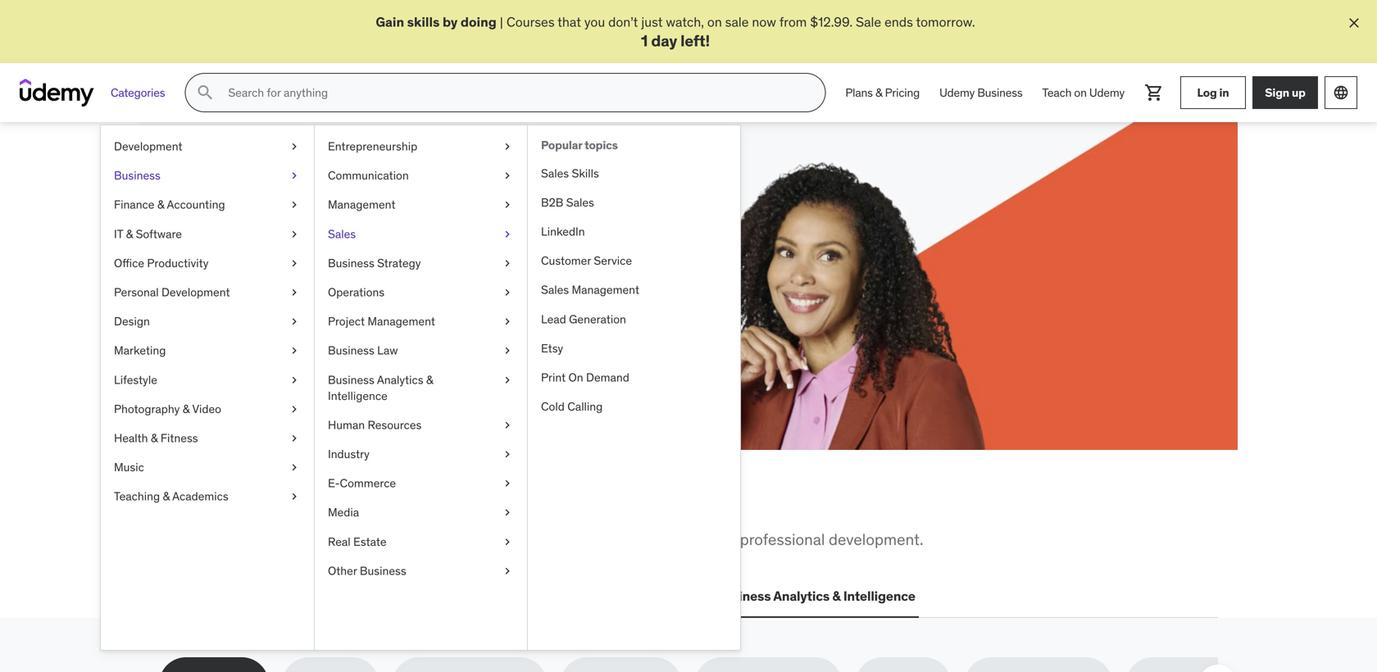 Task type: describe. For each thing, give the bounding box(es) containing it.
management for project management
[[368, 314, 435, 329]]

pricing
[[885, 85, 920, 100]]

other
[[328, 564, 357, 578]]

etsy
[[541, 341, 563, 356]]

xsmall image for finance & accounting
[[288, 197, 301, 213]]

need
[[375, 489, 438, 523]]

journey,
[[442, 267, 488, 284]]

finance & accounting link
[[101, 191, 314, 220]]

customer
[[541, 254, 591, 268]]

linkedin link
[[528, 217, 740, 247]]

submit search image
[[195, 83, 215, 103]]

xsmall image for music
[[288, 460, 301, 476]]

tomorrow. for save)
[[339, 285, 398, 302]]

service
[[594, 254, 632, 268]]

intelligence for business analytics & intelligence button
[[843, 588, 916, 605]]

& for software
[[126, 227, 133, 241]]

starting
[[491, 267, 537, 284]]

& inside business analytics & intelligence button
[[832, 588, 841, 605]]

sales skills
[[541, 166, 599, 181]]

gain skills by doing | courses that you don't just watch, on sale now from $12.99. sale ends tomorrow. 1 day left!
[[376, 14, 975, 50]]

shopping cart with 0 items image
[[1144, 83, 1164, 103]]

teach on udemy
[[1042, 85, 1125, 100]]

analytics for business analytics & intelligence link
[[377, 373, 423, 387]]

business up operations on the top of page
[[328, 256, 374, 271]]

Search for anything text field
[[225, 79, 805, 107]]

technical
[[380, 530, 444, 549]]

development link
[[101, 132, 314, 161]]

generation
[[569, 312, 626, 327]]

e-commerce link
[[315, 469, 527, 498]]

b2b sales link
[[528, 188, 740, 217]]

lead
[[541, 312, 566, 327]]

sign
[[1265, 85, 1290, 100]]

analytics for business analytics & intelligence button
[[773, 588, 830, 605]]

on inside "link"
[[1074, 85, 1087, 100]]

business down estate
[[360, 564, 406, 578]]

from
[[159, 530, 195, 549]]

business inside 'link'
[[114, 168, 161, 183]]

teach
[[1042, 85, 1072, 100]]

xsmall image for project management
[[501, 314, 514, 330]]

health & fitness link
[[101, 424, 314, 453]]

critical
[[199, 530, 245, 549]]

xsmall image for development
[[288, 139, 301, 155]]

resources
[[368, 418, 422, 433]]

it for it & software
[[114, 227, 123, 241]]

xsmall image for business law
[[501, 343, 514, 359]]

skill
[[323, 267, 346, 284]]

sale
[[725, 14, 749, 30]]

marketing
[[114, 343, 166, 358]]

lifestyle link
[[101, 366, 314, 395]]

real estate link
[[315, 528, 527, 557]]

xsmall image for operations
[[501, 285, 514, 301]]

xsmall image for sales
[[501, 226, 514, 242]]

operations
[[328, 285, 385, 300]]

project management
[[328, 314, 435, 329]]

xsmall image for marketing
[[288, 343, 301, 359]]

topics,
[[447, 530, 493, 549]]

productivity
[[147, 256, 209, 271]]

xsmall image for business analytics & intelligence
[[501, 372, 514, 388]]

business link
[[101, 161, 314, 191]]

sales link
[[315, 220, 527, 249]]

choose a language image
[[1333, 85, 1349, 101]]

you inside gain skills by doing | courses that you don't just watch, on sale now from $12.99. sale ends tomorrow. 1 day left!
[[584, 14, 605, 30]]

xsmall image for it & software
[[288, 226, 301, 242]]

on
[[569, 370, 583, 385]]

& for pricing
[[876, 85, 882, 100]]

e-commerce
[[328, 476, 396, 491]]

strategy
[[377, 256, 421, 271]]

accounting
[[167, 197, 225, 212]]

cold calling
[[541, 399, 603, 414]]

business left teach
[[977, 85, 1023, 100]]

sign up link
[[1253, 76, 1318, 109]]

sales element
[[527, 126, 740, 650]]

human resources
[[328, 418, 422, 433]]

succeed
[[424, 194, 527, 228]]

sales for sales skills
[[541, 166, 569, 181]]

log in link
[[1181, 76, 1246, 109]]

entrepreneurship link
[[315, 132, 527, 161]]

sign up
[[1265, 85, 1306, 100]]

sale for |
[[856, 14, 881, 30]]

health
[[114, 431, 148, 446]]

operations link
[[315, 278, 527, 307]]

fitness
[[161, 431, 198, 446]]

skills inside gain skills by doing | courses that you don't just watch, on sale now from $12.99. sale ends tomorrow. 1 day left!
[[407, 14, 440, 30]]

topics
[[585, 138, 618, 153]]

1 udemy from the left
[[940, 85, 975, 100]]

udemy business link
[[930, 73, 1033, 112]]

close image
[[1346, 15, 1363, 31]]

industry link
[[315, 440, 527, 469]]

other business
[[328, 564, 406, 578]]

finance & accounting
[[114, 197, 225, 212]]

left!
[[681, 31, 710, 50]]

communication
[[328, 168, 409, 183]]

design link
[[101, 307, 314, 336]]

& for fitness
[[151, 431, 158, 446]]

xsmall image for entrepreneurship
[[501, 139, 514, 155]]

day
[[651, 31, 677, 50]]

photography & video
[[114, 402, 221, 417]]

certifications
[[308, 588, 391, 605]]

photography
[[114, 402, 180, 417]]

linkedin
[[541, 224, 585, 239]]

at
[[218, 285, 230, 302]]

xsmall image for management
[[501, 197, 514, 213]]

business law link
[[315, 336, 527, 366]]

personal
[[114, 285, 159, 300]]

office productivity
[[114, 256, 209, 271]]

it certifications
[[294, 588, 391, 605]]

office
[[114, 256, 144, 271]]

real estate
[[328, 535, 387, 549]]

print
[[541, 370, 566, 385]]

xsmall image for human resources
[[501, 417, 514, 433]]

business down project
[[328, 343, 374, 358]]

xsmall image for personal development
[[288, 285, 301, 301]]

xsmall image for media
[[501, 505, 514, 521]]

that
[[558, 14, 581, 30]]

xsmall image for design
[[288, 314, 301, 330]]



Task type: locate. For each thing, give the bounding box(es) containing it.
sales for sales management
[[541, 283, 569, 297]]

media
[[328, 505, 359, 520]]

xsmall image inside communication link
[[501, 168, 514, 184]]

skills left by
[[407, 14, 440, 30]]

courses for (and
[[218, 267, 266, 284]]

2 horizontal spatial in
[[1219, 85, 1229, 100]]

(and
[[218, 226, 275, 260]]

personal development link
[[101, 278, 314, 307]]

business analytics & intelligence link
[[315, 366, 527, 411]]

0 horizontal spatial in
[[349, 267, 360, 284]]

doing
[[461, 14, 497, 30]]

plans
[[845, 85, 873, 100]]

in inside all the skills you need in one place from critical workplace skills to technical topics, our catalog supports well-rounded professional development.
[[443, 489, 468, 523]]

print on demand link
[[528, 363, 740, 392]]

0 vertical spatial intelligence
[[328, 389, 388, 403]]

ends down skill in the left of the page
[[307, 285, 336, 302]]

ends for save)
[[307, 285, 336, 302]]

it left certifications
[[294, 588, 305, 605]]

sale inside learn, practice, succeed (and save) courses for every skill in your learning journey, starting at $12.99. sale ends tomorrow.
[[279, 285, 304, 302]]

xsmall image inside marketing link
[[288, 343, 301, 359]]

1 vertical spatial business analytics & intelligence
[[716, 588, 916, 605]]

video
[[192, 402, 221, 417]]

& up office
[[126, 227, 133, 241]]

xsmall image left "b2b"
[[501, 197, 514, 213]]

xsmall image inside industry link
[[501, 447, 514, 463]]

xsmall image for communication
[[501, 168, 514, 184]]

$12.99. for save)
[[233, 285, 275, 302]]

xsmall image inside management link
[[501, 197, 514, 213]]

you up real
[[324, 489, 370, 523]]

plans & pricing link
[[836, 73, 930, 112]]

& inside health & fitness link
[[151, 431, 158, 446]]

0 horizontal spatial on
[[707, 14, 722, 30]]

intelligence down development.
[[843, 588, 916, 605]]

supports
[[579, 530, 640, 549]]

xsmall image inside project management link
[[501, 314, 514, 330]]

on left sale
[[707, 14, 722, 30]]

1 vertical spatial you
[[324, 489, 370, 523]]

office productivity link
[[101, 249, 314, 278]]

analytics down professional
[[773, 588, 830, 605]]

xsmall image inside media link
[[501, 505, 514, 521]]

1 horizontal spatial business analytics & intelligence
[[716, 588, 916, 605]]

1 horizontal spatial it
[[294, 588, 305, 605]]

1 vertical spatial management
[[572, 283, 639, 297]]

watch,
[[666, 14, 704, 30]]

sales right "b2b"
[[566, 195, 594, 210]]

learn,
[[218, 194, 303, 228]]

& down development.
[[832, 588, 841, 605]]

0 vertical spatial development
[[114, 139, 182, 154]]

place
[[525, 489, 593, 523]]

personal development
[[114, 285, 230, 300]]

sale down every on the top of the page
[[279, 285, 304, 302]]

xsmall image inside music link
[[288, 460, 301, 476]]

plans & pricing
[[845, 85, 920, 100]]

1 horizontal spatial you
[[584, 14, 605, 30]]

communication link
[[315, 161, 527, 191]]

courses right |
[[507, 14, 555, 30]]

catalog
[[524, 530, 575, 549]]

0 vertical spatial skills
[[407, 14, 440, 30]]

development
[[114, 139, 182, 154], [161, 285, 230, 300]]

business analytics & intelligence down professional
[[716, 588, 916, 605]]

teaching & academics
[[114, 489, 228, 504]]

in up operations on the top of page
[[349, 267, 360, 284]]

xsmall image inside personal development link
[[288, 285, 301, 301]]

xsmall image inside the sales link
[[501, 226, 514, 242]]

business up finance
[[114, 168, 161, 183]]

xsmall image left place
[[501, 476, 514, 492]]

business analytics & intelligence inside button
[[716, 588, 916, 605]]

academics
[[172, 489, 228, 504]]

0 vertical spatial on
[[707, 14, 722, 30]]

0 vertical spatial it
[[114, 227, 123, 241]]

xsmall image for teaching & academics
[[288, 489, 301, 505]]

& inside photography & video link
[[183, 402, 190, 417]]

& for video
[[183, 402, 190, 417]]

it
[[114, 227, 123, 241], [294, 588, 305, 605]]

1 horizontal spatial intelligence
[[843, 588, 916, 605]]

xsmall image inside business analytics & intelligence link
[[501, 372, 514, 388]]

science
[[530, 588, 579, 605]]

our
[[497, 530, 520, 549]]

0 horizontal spatial business analytics & intelligence
[[328, 373, 433, 403]]

cold calling link
[[528, 392, 740, 422]]

management link
[[315, 191, 527, 220]]

categories button
[[101, 73, 175, 112]]

development.
[[829, 530, 924, 549]]

xsmall image
[[288, 139, 301, 155], [501, 139, 514, 155], [501, 168, 514, 184], [288, 197, 301, 213], [288, 226, 301, 242], [501, 226, 514, 242], [288, 255, 301, 271], [501, 255, 514, 271], [288, 285, 301, 301], [501, 285, 514, 301], [501, 314, 514, 330], [501, 343, 514, 359], [288, 372, 301, 388], [288, 401, 301, 417], [501, 417, 514, 433], [288, 431, 301, 447], [288, 460, 301, 476], [501, 505, 514, 521], [501, 534, 514, 550]]

intelligence
[[328, 389, 388, 403], [843, 588, 916, 605]]

1 horizontal spatial skills
[[325, 530, 359, 549]]

& inside teaching & academics link
[[163, 489, 170, 504]]

0 vertical spatial analytics
[[377, 373, 423, 387]]

1 horizontal spatial tomorrow.
[[916, 14, 975, 30]]

courses for doing
[[507, 14, 555, 30]]

xsmall image up one
[[501, 447, 514, 463]]

every
[[289, 267, 320, 284]]

real
[[328, 535, 351, 549]]

xsmall image inside teaching & academics link
[[288, 489, 301, 505]]

0 horizontal spatial intelligence
[[328, 389, 388, 403]]

1 vertical spatial it
[[294, 588, 305, 605]]

ends up pricing
[[885, 14, 913, 30]]

entrepreneurship
[[328, 139, 417, 154]]

& inside plans & pricing link
[[876, 85, 882, 100]]

2 horizontal spatial skills
[[407, 14, 440, 30]]

in inside learn, practice, succeed (and save) courses for every skill in your learning journey, starting at $12.99. sale ends tomorrow.
[[349, 267, 360, 284]]

sales skills link
[[528, 159, 740, 188]]

0 vertical spatial in
[[1219, 85, 1229, 100]]

udemy image
[[20, 79, 94, 107]]

business down business law on the bottom left of the page
[[328, 373, 374, 387]]

well-
[[644, 530, 678, 549]]

$12.99. inside learn, practice, succeed (and save) courses for every skill in your learning journey, starting at $12.99. sale ends tomorrow.
[[233, 285, 275, 302]]

sales for sales
[[328, 227, 356, 241]]

1 horizontal spatial udemy
[[1089, 85, 1125, 100]]

& right finance
[[157, 197, 164, 212]]

print on demand
[[541, 370, 630, 385]]

& left the video
[[183, 402, 190, 417]]

on inside gain skills by doing | courses that you don't just watch, on sale now from $12.99. sale ends tomorrow. 1 day left!
[[707, 14, 722, 30]]

0 horizontal spatial it
[[114, 227, 123, 241]]

sale up plans on the right top of page
[[856, 14, 881, 30]]

in up topics,
[[443, 489, 468, 523]]

sales inside "link"
[[541, 166, 569, 181]]

management inside "sales" "element"
[[572, 283, 639, 297]]

1 vertical spatial development
[[161, 285, 230, 300]]

tomorrow. inside gain skills by doing | courses that you don't just watch, on sale now from $12.99. sale ends tomorrow. 1 day left!
[[916, 14, 975, 30]]

xsmall image for office productivity
[[288, 255, 301, 271]]

design
[[114, 314, 150, 329]]

b2b
[[541, 195, 564, 210]]

xsmall image for business strategy
[[501, 255, 514, 271]]

commerce
[[340, 476, 396, 491]]

health & fitness
[[114, 431, 198, 446]]

it up office
[[114, 227, 123, 241]]

0 vertical spatial management
[[328, 197, 396, 212]]

sales down 'popular'
[[541, 166, 569, 181]]

skills down media
[[325, 530, 359, 549]]

courses inside gain skills by doing | courses that you don't just watch, on sale now from $12.99. sale ends tomorrow. 1 day left!
[[507, 14, 555, 30]]

ends inside gain skills by doing | courses that you don't just watch, on sale now from $12.99. sale ends tomorrow. 1 day left!
[[885, 14, 913, 30]]

you
[[584, 14, 605, 30], [324, 489, 370, 523]]

professional
[[740, 530, 825, 549]]

$12.99. inside gain skills by doing | courses that you don't just watch, on sale now from $12.99. sale ends tomorrow. 1 day left!
[[810, 14, 853, 30]]

popular topics
[[541, 138, 618, 153]]

1 vertical spatial ends
[[307, 285, 336, 302]]

xsmall image inside the it & software link
[[288, 226, 301, 242]]

practice,
[[308, 194, 420, 228]]

ends for |
[[885, 14, 913, 30]]

management up "law"
[[368, 314, 435, 329]]

1 vertical spatial on
[[1074, 85, 1087, 100]]

tomorrow. up udemy business
[[916, 14, 975, 30]]

gain
[[376, 14, 404, 30]]

xsmall image inside the entrepreneurship link
[[501, 139, 514, 155]]

music
[[114, 460, 144, 475]]

0 horizontal spatial analytics
[[377, 373, 423, 387]]

business down rounded on the bottom of the page
[[716, 588, 771, 605]]

0 vertical spatial sale
[[856, 14, 881, 30]]

tomorrow. inside learn, practice, succeed (and save) courses for every skill in your learning journey, starting at $12.99. sale ends tomorrow.
[[339, 285, 398, 302]]

xsmall image for photography & video
[[288, 401, 301, 417]]

& for accounting
[[157, 197, 164, 212]]

0 vertical spatial ends
[[885, 14, 913, 30]]

on right teach
[[1074, 85, 1087, 100]]

photography & video link
[[101, 395, 314, 424]]

0 horizontal spatial skills
[[249, 489, 319, 523]]

0 vertical spatial you
[[584, 14, 605, 30]]

1 horizontal spatial sale
[[856, 14, 881, 30]]

business analytics & intelligence
[[328, 373, 433, 403], [716, 588, 916, 605]]

xsmall image inside business law link
[[501, 343, 514, 359]]

1 horizontal spatial in
[[443, 489, 468, 523]]

xsmall image inside design link
[[288, 314, 301, 330]]

xsmall image for other business
[[501, 563, 514, 579]]

1 horizontal spatial analytics
[[773, 588, 830, 605]]

on
[[707, 14, 722, 30], [1074, 85, 1087, 100]]

1 vertical spatial skills
[[249, 489, 319, 523]]

1 vertical spatial courses
[[218, 267, 266, 284]]

2 vertical spatial skills
[[325, 530, 359, 549]]

& right health on the left bottom of page
[[151, 431, 158, 446]]

udemy inside "link"
[[1089, 85, 1125, 100]]

1 vertical spatial sale
[[279, 285, 304, 302]]

& down business law link at bottom left
[[426, 373, 433, 387]]

development down "office productivity" link
[[161, 285, 230, 300]]

xsmall image inside finance & accounting link
[[288, 197, 301, 213]]

management down service
[[572, 283, 639, 297]]

0 vertical spatial $12.99.
[[810, 14, 853, 30]]

0 horizontal spatial $12.99.
[[233, 285, 275, 302]]

2 udemy from the left
[[1089, 85, 1125, 100]]

cold
[[541, 399, 565, 414]]

lifestyle
[[114, 373, 157, 387]]

business inside button
[[716, 588, 771, 605]]

business law
[[328, 343, 398, 358]]

etsy link
[[528, 334, 740, 363]]

xsmall image for lifestyle
[[288, 372, 301, 388]]

2 vertical spatial in
[[443, 489, 468, 523]]

$12.99.
[[810, 14, 853, 30], [233, 285, 275, 302]]

xsmall image up learn,
[[288, 168, 301, 184]]

xsmall image for real estate
[[501, 534, 514, 550]]

sale for save)
[[279, 285, 304, 302]]

now
[[752, 14, 776, 30]]

udemy left shopping cart with 0 items "image"
[[1089, 85, 1125, 100]]

2 vertical spatial management
[[368, 314, 435, 329]]

xsmall image
[[288, 168, 301, 184], [501, 197, 514, 213], [288, 314, 301, 330], [288, 343, 301, 359], [501, 372, 514, 388], [501, 447, 514, 463], [501, 476, 514, 492], [288, 489, 301, 505], [501, 563, 514, 579]]

1 horizontal spatial $12.99.
[[810, 14, 853, 30]]

1 vertical spatial intelligence
[[843, 588, 916, 605]]

0 vertical spatial tomorrow.
[[916, 14, 975, 30]]

0 vertical spatial business analytics & intelligence
[[328, 373, 433, 403]]

$12.99. for |
[[810, 14, 853, 30]]

media link
[[315, 498, 527, 528]]

tomorrow. down the your
[[339, 285, 398, 302]]

learn, practice, succeed (and save) courses for every skill in your learning journey, starting at $12.99. sale ends tomorrow.
[[218, 194, 537, 302]]

management down communication
[[328, 197, 396, 212]]

courses inside learn, practice, succeed (and save) courses for every skill in your learning journey, starting at $12.99. sale ends tomorrow.
[[218, 267, 266, 284]]

udemy right pricing
[[940, 85, 975, 100]]

xsmall image for business
[[288, 168, 301, 184]]

0 horizontal spatial udemy
[[940, 85, 975, 100]]

business analytics & intelligence up human resources in the left of the page
[[328, 373, 433, 403]]

in right "log"
[[1219, 85, 1229, 100]]

intelligence inside button
[[843, 588, 916, 605]]

management for sales management
[[572, 283, 639, 297]]

0 horizontal spatial sale
[[279, 285, 304, 302]]

xsmall image inside 'human resources' link
[[501, 417, 514, 433]]

& inside business analytics & intelligence link
[[426, 373, 433, 387]]

xsmall image inside "office productivity" link
[[288, 255, 301, 271]]

finance
[[114, 197, 154, 212]]

xsmall image inside photography & video link
[[288, 401, 301, 417]]

analytics inside button
[[773, 588, 830, 605]]

0 vertical spatial courses
[[507, 14, 555, 30]]

& for academics
[[163, 489, 170, 504]]

1 vertical spatial $12.99.
[[233, 285, 275, 302]]

law
[[377, 343, 398, 358]]

save)
[[280, 226, 345, 260]]

1
[[641, 31, 648, 50]]

& right teaching
[[163, 489, 170, 504]]

xsmall image inside development link
[[288, 139, 301, 155]]

1 horizontal spatial on
[[1074, 85, 1087, 100]]

xsmall image inside the e-commerce link
[[501, 476, 514, 492]]

up
[[1292, 85, 1306, 100]]

development down categories 'dropdown button'
[[114, 139, 182, 154]]

sale inside gain skills by doing | courses that you don't just watch, on sale now from $12.99. sale ends tomorrow. 1 day left!
[[856, 14, 881, 30]]

xsmall image inside business 'link'
[[288, 168, 301, 184]]

sales management link
[[528, 276, 740, 305]]

xsmall image up data
[[501, 563, 514, 579]]

xsmall image inside operations link
[[501, 285, 514, 301]]

0 horizontal spatial tomorrow.
[[339, 285, 398, 302]]

sales up lead
[[541, 283, 569, 297]]

data science button
[[495, 577, 582, 616]]

management
[[328, 197, 396, 212], [572, 283, 639, 297], [368, 314, 435, 329]]

xsmall image inside real estate link
[[501, 534, 514, 550]]

1 horizontal spatial ends
[[885, 14, 913, 30]]

xsmall image inside business strategy link
[[501, 255, 514, 271]]

courses up at
[[218, 267, 266, 284]]

don't
[[608, 14, 638, 30]]

log
[[1197, 85, 1217, 100]]

e-
[[328, 476, 340, 491]]

it inside button
[[294, 588, 305, 605]]

1 vertical spatial in
[[349, 267, 360, 284]]

business analytics & intelligence for business analytics & intelligence button
[[716, 588, 916, 605]]

you inside all the skills you need in one place from critical workplace skills to technical topics, our catalog supports well-rounded professional development.
[[324, 489, 370, 523]]

xsmall image left e-
[[288, 489, 301, 505]]

it for it certifications
[[294, 588, 305, 605]]

xsmall image left print
[[501, 372, 514, 388]]

intelligence for business analytics & intelligence link
[[328, 389, 388, 403]]

0 horizontal spatial courses
[[218, 267, 266, 284]]

$12.99. down the for
[[233, 285, 275, 302]]

the
[[202, 489, 244, 523]]

business analytics & intelligence for business analytics & intelligence link
[[328, 373, 433, 403]]

you right the that
[[584, 14, 605, 30]]

project management link
[[315, 307, 527, 336]]

1 horizontal spatial courses
[[507, 14, 555, 30]]

&
[[876, 85, 882, 100], [157, 197, 164, 212], [126, 227, 133, 241], [426, 373, 433, 387], [183, 402, 190, 417], [151, 431, 158, 446], [163, 489, 170, 504], [832, 588, 841, 605]]

data
[[499, 588, 527, 605]]

xsmall image for health & fitness
[[288, 431, 301, 447]]

xsmall image left business law on the bottom left of the page
[[288, 343, 301, 359]]

sales up skill in the left of the page
[[328, 227, 356, 241]]

all the skills you need in one place from critical workplace skills to technical topics, our catalog supports well-rounded professional development.
[[159, 489, 924, 549]]

0 horizontal spatial ends
[[307, 285, 336, 302]]

tomorrow.
[[916, 14, 975, 30], [339, 285, 398, 302]]

business inside business analytics & intelligence
[[328, 373, 374, 387]]

tomorrow. for |
[[916, 14, 975, 30]]

& right plans on the right top of page
[[876, 85, 882, 100]]

xsmall image inside other business link
[[501, 563, 514, 579]]

categories
[[111, 85, 165, 100]]

1 vertical spatial analytics
[[773, 588, 830, 605]]

xsmall image inside lifestyle 'link'
[[288, 372, 301, 388]]

skills up the workplace
[[249, 489, 319, 523]]

ends inside learn, practice, succeed (and save) courses for every skill in your learning journey, starting at $12.99. sale ends tomorrow.
[[307, 285, 336, 302]]

analytics down "law"
[[377, 373, 423, 387]]

& inside finance & accounting link
[[157, 197, 164, 212]]

1 vertical spatial tomorrow.
[[339, 285, 398, 302]]

$12.99. right from
[[810, 14, 853, 30]]

xsmall image for industry
[[501, 447, 514, 463]]

& inside the it & software link
[[126, 227, 133, 241]]

xsmall image for e-commerce
[[501, 476, 514, 492]]

xsmall image inside health & fitness link
[[288, 431, 301, 447]]

xsmall image down every on the top of the page
[[288, 314, 301, 330]]

intelligence up the human
[[328, 389, 388, 403]]

0 horizontal spatial you
[[324, 489, 370, 523]]



Task type: vqa. For each thing, say whether or not it's contained in the screenshot.
results?
no



